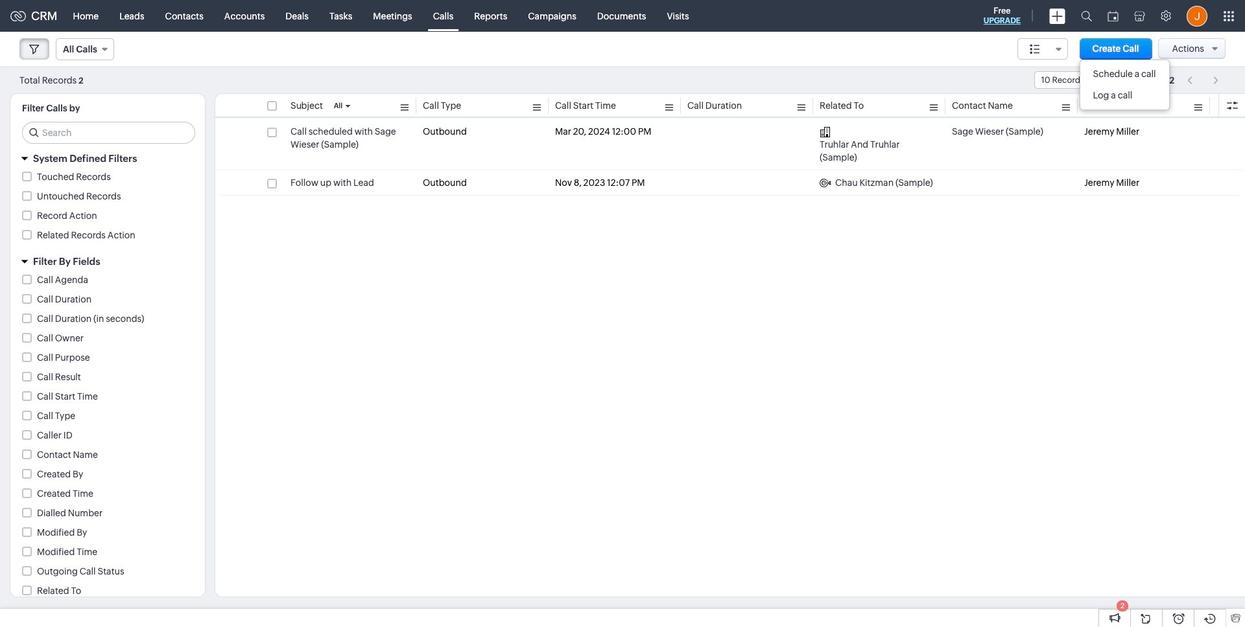 Task type: describe. For each thing, give the bounding box(es) containing it.
logo image
[[10, 11, 26, 21]]

create menu image
[[1049, 8, 1065, 24]]

calendar image
[[1108, 11, 1119, 21]]

size image
[[1030, 43, 1040, 55]]

none field the size
[[1017, 38, 1068, 60]]

search element
[[1073, 0, 1100, 32]]

profile image
[[1187, 6, 1207, 26]]



Task type: locate. For each thing, give the bounding box(es) containing it.
profile element
[[1179, 0, 1215, 31]]

search image
[[1081, 10, 1092, 21]]

create menu element
[[1041, 0, 1073, 31]]

None field
[[56, 38, 114, 60], [1017, 38, 1068, 60], [1034, 71, 1137, 89], [56, 38, 114, 60], [1034, 71, 1137, 89]]

navigation
[[1181, 71, 1226, 89]]

Search text field
[[23, 123, 195, 143]]

row group
[[215, 119, 1244, 196]]



Task type: vqa. For each thing, say whether or not it's contained in the screenshot.
field
yes



